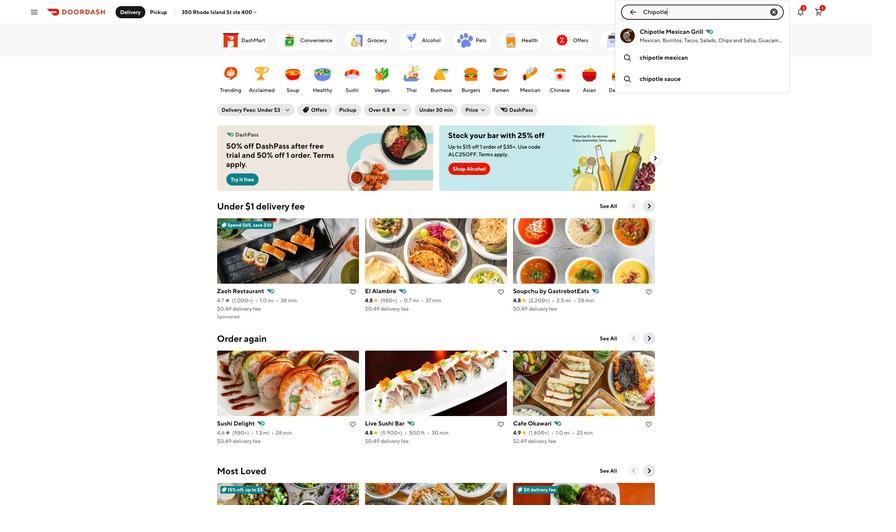 Task type: locate. For each thing, give the bounding box(es) containing it.
0 vertical spatial previous button of carousel image
[[630, 335, 638, 343]]

health image
[[502, 31, 520, 49]]

0 vertical spatial next button of carousel image
[[652, 74, 659, 82]]

1 previous button of carousel image from the top
[[630, 335, 638, 343]]

1 vertical spatial previous button of carousel image
[[630, 467, 638, 475]]

next button of carousel image
[[652, 74, 659, 82], [646, 202, 653, 210], [646, 335, 653, 343]]

notification bell image
[[797, 7, 806, 17]]

previous button of carousel image for next button of carousel icon to the bottom
[[630, 467, 638, 475]]

Store search: begin typing to search for stores available on DoorDash text field
[[644, 8, 762, 16]]

2 vertical spatial next button of carousel image
[[646, 467, 653, 475]]

2 previous button of carousel image from the top
[[630, 467, 638, 475]]

flowers image
[[653, 31, 671, 49]]

next button of carousel image
[[652, 37, 659, 44], [652, 155, 659, 162], [646, 467, 653, 475]]

previous button of carousel image
[[630, 335, 638, 343], [630, 467, 638, 475]]



Task type: describe. For each thing, give the bounding box(es) containing it.
convenience image
[[281, 31, 299, 49]]

previous button of carousel image
[[630, 202, 638, 210]]

1 vertical spatial next button of carousel image
[[646, 202, 653, 210]]

offers image
[[554, 31, 572, 49]]

alcohol image
[[403, 31, 421, 49]]

grocery image
[[348, 31, 366, 49]]

1 vertical spatial next button of carousel image
[[652, 155, 659, 162]]

pets image
[[456, 31, 475, 49]]

previous button of carousel image for bottommost next button of carousel image
[[630, 335, 638, 343]]

open menu image
[[30, 7, 39, 17]]

return from search image
[[629, 7, 638, 17]]

0 vertical spatial next button of carousel image
[[652, 37, 659, 44]]

retail image
[[604, 31, 622, 49]]

0 items, open order cart image
[[815, 7, 824, 17]]

dashmart image
[[222, 31, 240, 49]]

2 vertical spatial next button of carousel image
[[646, 335, 653, 343]]

clear search input image
[[770, 7, 779, 17]]



Task type: vqa. For each thing, say whether or not it's contained in the screenshot.
'a' to the bottom
no



